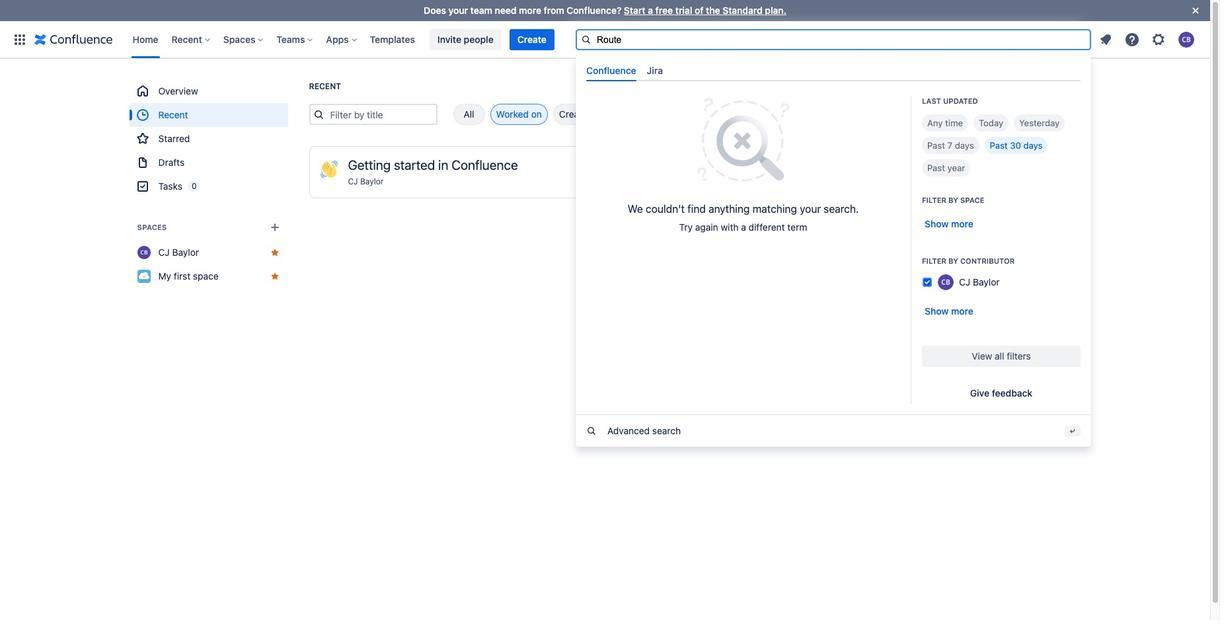 Task type: locate. For each thing, give the bounding box(es) containing it.
1 days from the left
[[955, 140, 974, 151]]

search image
[[581, 34, 592, 45]]

your
[[449, 5, 468, 16], [800, 203, 821, 215]]

1 vertical spatial by
[[949, 196, 959, 204]]

0 vertical spatial space
[[961, 196, 985, 204]]

0 vertical spatial your
[[449, 5, 468, 16]]

1 vertical spatial space
[[193, 270, 219, 282]]

1 vertical spatial cj
[[158, 247, 170, 258]]

1 horizontal spatial confluence
[[587, 64, 637, 76]]

show more for second show more button from the top
[[925, 305, 974, 317]]

couldn't
[[646, 203, 685, 215]]

show more
[[925, 218, 974, 229], [925, 305, 974, 317]]

confluence tab
[[581, 59, 642, 81]]

time
[[946, 117, 964, 128]]

space
[[961, 196, 985, 204], [193, 270, 219, 282]]

templates link
[[366, 29, 419, 50]]

cj baylor link
[[348, 177, 384, 186], [129, 241, 288, 265]]

1 horizontal spatial your
[[800, 203, 821, 215]]

1 vertical spatial cj baylor
[[959, 276, 1000, 287]]

confluence inside getting started in confluence cj baylor
[[452, 157, 518, 173]]

0 vertical spatial cj baylor link
[[348, 177, 384, 186]]

0 horizontal spatial space
[[193, 270, 219, 282]]

2 show from the top
[[925, 305, 949, 317]]

2 vertical spatial baylor
[[973, 276, 1000, 287]]

updated
[[944, 96, 978, 105]]

a right with
[[741, 221, 746, 233]]

past for past 7 days
[[928, 140, 946, 151]]

started
[[394, 157, 435, 173]]

recent down apps
[[309, 81, 341, 91]]

filter for filter by contributor
[[922, 256, 947, 265]]

0 horizontal spatial cj baylor
[[158, 247, 199, 258]]

cj down filter by contributor
[[959, 276, 971, 287]]

space for my first space
[[193, 270, 219, 282]]

2 vertical spatial cj
[[959, 276, 971, 287]]

past left 7 on the right of the page
[[928, 140, 946, 151]]

1 vertical spatial your
[[800, 203, 821, 215]]

days right 7 on the right of the page
[[955, 140, 974, 151]]

show more button down filter by contributor
[[917, 301, 982, 322]]

0 vertical spatial recent
[[172, 33, 202, 45]]

worked on
[[496, 108, 542, 120]]

create
[[518, 33, 547, 45]]

cj baylor link down getting
[[348, 177, 384, 186]]

0 horizontal spatial days
[[955, 140, 974, 151]]

0 vertical spatial show more
[[925, 218, 974, 229]]

filter by space
[[922, 196, 985, 204]]

2 horizontal spatial baylor
[[973, 276, 1000, 287]]

show more button
[[917, 213, 982, 235], [917, 301, 982, 322]]

on
[[531, 108, 542, 120]]

list image
[[1036, 110, 1048, 119]]

1 show more from the top
[[925, 218, 974, 229]]

1 vertical spatial confluence
[[452, 157, 518, 173]]

spaces inside popup button
[[223, 33, 255, 45]]

past inside button
[[928, 162, 946, 173]]

yesterday
[[1020, 117, 1060, 128]]

show down filter by contributor
[[925, 305, 949, 317]]

group
[[129, 79, 288, 198]]

by left the 'contributor'
[[949, 256, 959, 265]]

past inside 'button'
[[928, 140, 946, 151]]

first
[[174, 270, 191, 282]]

0 horizontal spatial confluence
[[452, 157, 518, 173]]

cj down getting
[[348, 177, 358, 186]]

0 vertical spatial filter
[[922, 196, 947, 204]]

filter by contributor
[[922, 256, 1015, 265]]

0 horizontal spatial baylor
[[172, 247, 199, 258]]

cj baylor down the 'contributor'
[[959, 276, 1000, 287]]

2 vertical spatial by
[[949, 256, 959, 265]]

0 horizontal spatial cj baylor link
[[129, 241, 288, 265]]

1 horizontal spatial cj baylor link
[[348, 177, 384, 186]]

1 vertical spatial spaces
[[137, 223, 167, 231]]

tab list
[[581, 59, 1086, 81], [437, 104, 628, 125]]

created
[[559, 108, 593, 120]]

past inside button
[[990, 140, 1008, 151]]

days
[[955, 140, 974, 151], [1024, 140, 1043, 151]]

1 filter from the top
[[922, 196, 947, 204]]

2 days from the left
[[1024, 140, 1043, 151]]

confluence right "in"
[[452, 157, 518, 173]]

worked on button
[[490, 104, 548, 125]]

0 vertical spatial cj
[[348, 177, 358, 186]]

baylor down the 'contributor'
[[973, 276, 1000, 287]]

by for me
[[596, 108, 606, 120]]

past for past 30 days
[[990, 140, 1008, 151]]

unstar this space image
[[269, 247, 280, 258]]

your left team
[[449, 5, 468, 16]]

more up view
[[952, 305, 974, 317]]

past left year
[[928, 162, 946, 173]]

show down filter by space at right
[[925, 218, 949, 229]]

notification icon image
[[1098, 31, 1114, 47]]

0 vertical spatial by
[[596, 108, 606, 120]]

0 vertical spatial show
[[925, 218, 949, 229]]

filter left the 'contributor'
[[922, 256, 947, 265]]

of
[[695, 5, 704, 16]]

give feedback button
[[963, 383, 1041, 404]]

by down year
[[949, 196, 959, 204]]

confluence image
[[34, 31, 113, 47], [34, 31, 113, 47]]

cj baylor
[[158, 247, 199, 258], [959, 276, 1000, 287]]

spaces right recent popup button
[[223, 33, 255, 45]]

give feedback
[[971, 387, 1033, 399]]

cj baylor up first
[[158, 247, 199, 258]]

anything
[[709, 203, 750, 215]]

worked
[[496, 108, 529, 120]]

1 show from the top
[[925, 218, 949, 229]]

created by me
[[559, 108, 622, 120]]

filters
[[1007, 350, 1031, 362]]

:wave: image
[[320, 161, 338, 178], [320, 161, 338, 178]]

1 horizontal spatial cj baylor
[[959, 276, 1000, 287]]

search.
[[824, 203, 859, 215]]

past year
[[928, 162, 966, 173]]

Search Confluence field
[[576, 29, 1092, 50]]

show more button down filter by space at right
[[917, 213, 982, 235]]

cj inside we couldn't find anything matching your search. banner
[[959, 276, 971, 287]]

more left from
[[519, 5, 542, 16]]

yesterday button
[[1014, 114, 1065, 131]]

0 horizontal spatial a
[[648, 5, 653, 16]]

by inside button
[[596, 108, 606, 120]]

7
[[948, 140, 953, 151]]

today
[[979, 117, 1004, 128]]

templates
[[370, 33, 415, 45]]

1 horizontal spatial days
[[1024, 140, 1043, 151]]

space inside we couldn't find anything matching your search. banner
[[961, 196, 985, 204]]

2 horizontal spatial cj
[[959, 276, 971, 287]]

days for past 30 days
[[1024, 140, 1043, 151]]

1 horizontal spatial cj
[[348, 177, 358, 186]]

recent right home
[[172, 33, 202, 45]]

0 vertical spatial baylor
[[360, 177, 384, 186]]

last updated option group
[[922, 114, 1081, 176]]

1 horizontal spatial baylor
[[360, 177, 384, 186]]

show more down filter by contributor
[[925, 305, 974, 317]]

more down filter by space at right
[[952, 218, 974, 229]]

0 vertical spatial tab list
[[581, 59, 1086, 81]]

from
[[544, 5, 565, 16]]

past left 30
[[990, 140, 1008, 151]]

0 horizontal spatial your
[[449, 5, 468, 16]]

0 vertical spatial show more button
[[917, 213, 982, 235]]

filter
[[922, 196, 947, 204], [922, 256, 947, 265]]

1 vertical spatial tab list
[[437, 104, 628, 125]]

recent button
[[168, 29, 215, 50]]

confluence
[[587, 64, 637, 76], [452, 157, 518, 173]]

your up term
[[800, 203, 821, 215]]

we couldn't find anything matching your search. banner
[[0, 21, 1211, 447]]

by for contributor
[[949, 256, 959, 265]]

starred
[[158, 133, 190, 144]]

1 vertical spatial show more button
[[917, 301, 982, 322]]

appswitcher icon image
[[12, 31, 28, 47]]

contributor
[[961, 256, 1015, 265]]

days inside 'button'
[[955, 140, 974, 151]]

spaces down tasks
[[137, 223, 167, 231]]

by left me
[[596, 108, 606, 120]]

recent link
[[129, 103, 288, 127]]

baylor inside we couldn't find anything matching your search. banner
[[973, 276, 1000, 287]]

spaces button
[[219, 29, 269, 50]]

me
[[609, 108, 622, 120]]

my first space
[[158, 270, 219, 282]]

by
[[596, 108, 606, 120], [949, 196, 959, 204], [949, 256, 959, 265]]

cj up my
[[158, 247, 170, 258]]

1 vertical spatial baylor
[[172, 247, 199, 258]]

tab list containing confluence
[[581, 59, 1086, 81]]

space down year
[[961, 196, 985, 204]]

cj baylor link up my first space
[[129, 241, 288, 265]]

0 vertical spatial confluence
[[587, 64, 637, 76]]

start a free trial of the standard plan. link
[[624, 5, 787, 16]]

people
[[464, 33, 494, 45]]

in
[[438, 157, 449, 173]]

space right first
[[193, 270, 219, 282]]

filter down the past year button
[[922, 196, 947, 204]]

2 show more from the top
[[925, 305, 974, 317]]

standard
[[723, 5, 763, 16]]

invite people button
[[430, 29, 502, 50]]

drafts
[[158, 157, 185, 168]]

your inside 'we couldn't find anything matching your search. try again with a different term'
[[800, 203, 821, 215]]

days inside button
[[1024, 140, 1043, 151]]

recent up starred
[[158, 109, 188, 120]]

close image
[[1188, 3, 1204, 19]]

1 horizontal spatial a
[[741, 221, 746, 233]]

1 vertical spatial filter
[[922, 256, 947, 265]]

by for space
[[949, 196, 959, 204]]

1 vertical spatial show more
[[925, 305, 974, 317]]

a inside 'we couldn't find anything matching your search. try again with a different term'
[[741, 221, 746, 233]]

1 horizontal spatial space
[[961, 196, 985, 204]]

2 filter from the top
[[922, 256, 947, 265]]

a left free
[[648, 5, 653, 16]]

any
[[928, 117, 943, 128]]

create a space image
[[267, 220, 283, 235]]

home
[[133, 33, 158, 45]]

past for past year
[[928, 162, 946, 173]]

0 vertical spatial spaces
[[223, 33, 255, 45]]

0
[[192, 181, 197, 191]]

days for past 7 days
[[955, 140, 974, 151]]

show more down filter by space at right
[[925, 218, 974, 229]]

a
[[648, 5, 653, 16], [741, 221, 746, 233]]

spaces
[[223, 33, 255, 45], [137, 223, 167, 231]]

apps button
[[322, 29, 362, 50]]

past
[[928, 140, 946, 151], [990, 140, 1008, 151], [928, 162, 946, 173]]

find
[[688, 203, 706, 215]]

1 vertical spatial a
[[741, 221, 746, 233]]

baylor up my first space
[[172, 247, 199, 258]]

past 30 days
[[990, 140, 1043, 151]]

0 horizontal spatial cj
[[158, 247, 170, 258]]

advanced search image
[[587, 426, 597, 436]]

1 vertical spatial show
[[925, 305, 949, 317]]

1 horizontal spatial spaces
[[223, 33, 255, 45]]

group containing overview
[[129, 79, 288, 198]]

all
[[464, 108, 474, 120]]

confluence down search image
[[587, 64, 637, 76]]

days right 30
[[1024, 140, 1043, 151]]

baylor down getting
[[360, 177, 384, 186]]

invite
[[438, 33, 462, 45]]



Task type: vqa. For each thing, say whether or not it's contained in the screenshot.
to
no



Task type: describe. For each thing, give the bounding box(es) containing it.
does
[[424, 5, 446, 16]]

help icon image
[[1125, 31, 1141, 47]]

past 7 days button
[[922, 137, 980, 154]]

plan.
[[765, 5, 787, 16]]

today button
[[974, 114, 1009, 131]]

teams
[[277, 33, 305, 45]]

cj inside getting started in confluence cj baylor
[[348, 177, 358, 186]]

0 horizontal spatial spaces
[[137, 223, 167, 231]]

invite people
[[438, 33, 494, 45]]

matching
[[753, 203, 797, 215]]

tab list containing all
[[437, 104, 628, 125]]

2 vertical spatial recent
[[158, 109, 188, 120]]

teams button
[[273, 29, 318, 50]]

any time button
[[922, 114, 969, 131]]

last
[[922, 96, 942, 105]]

getting
[[348, 157, 391, 173]]

team
[[471, 5, 493, 16]]

Filter by title field
[[326, 105, 436, 124]]

1 vertical spatial more
[[952, 218, 974, 229]]

30
[[1011, 140, 1022, 151]]

all
[[995, 350, 1005, 362]]

0 vertical spatial more
[[519, 5, 542, 16]]

space for filter by space
[[961, 196, 985, 204]]

we couldn't find anything matching your search. try again with a different term
[[628, 203, 859, 233]]

search no results image
[[697, 96, 790, 183]]

settings icon image
[[1151, 31, 1167, 47]]

home link
[[129, 29, 162, 50]]

getting started in confluence cj baylor
[[348, 157, 518, 186]]

1 vertical spatial cj baylor link
[[129, 241, 288, 265]]

advanced search link
[[576, 415, 1092, 447]]

0 vertical spatial cj baylor
[[158, 247, 199, 258]]

show more for 1st show more button from the top of the we couldn't find anything matching your search. banner
[[925, 218, 974, 229]]

your profile and preferences image
[[1179, 31, 1195, 47]]

term
[[788, 221, 808, 233]]

tab list inside we couldn't find anything matching your search. banner
[[581, 59, 1086, 81]]

cj baylor inside we couldn't find anything matching your search. banner
[[959, 276, 1000, 287]]

2 vertical spatial more
[[952, 305, 974, 317]]

any time
[[928, 117, 964, 128]]

view all filters link
[[922, 346, 1081, 367]]

with
[[721, 221, 739, 233]]

confluence inside tab
[[587, 64, 637, 76]]

cards image
[[1013, 106, 1029, 121]]

my first space link
[[129, 265, 288, 288]]

past 30 days button
[[985, 137, 1048, 154]]

confluence?
[[567, 5, 622, 16]]

apps
[[326, 33, 349, 45]]

2 show more button from the top
[[917, 301, 982, 322]]

starred link
[[129, 127, 288, 151]]

view
[[972, 350, 993, 362]]

search
[[653, 425, 681, 436]]

feedback
[[992, 387, 1033, 399]]

different
[[749, 221, 785, 233]]

created by me button
[[553, 104, 628, 125]]

jira
[[647, 64, 663, 76]]

create link
[[510, 29, 555, 50]]

free
[[656, 5, 673, 16]]

try
[[680, 221, 693, 233]]

we
[[628, 203, 643, 215]]

global element
[[8, 21, 959, 58]]

year
[[948, 162, 966, 173]]

unstar this space image
[[269, 271, 280, 282]]

trial
[[676, 5, 693, 16]]

overview
[[158, 85, 198, 97]]

filter for filter by space
[[922, 196, 947, 204]]

advanced
[[608, 425, 650, 436]]

advanced search
[[608, 425, 681, 436]]

all button
[[453, 104, 485, 125]]

overview link
[[129, 79, 288, 103]]

tasks
[[158, 181, 182, 192]]

last updated
[[922, 96, 978, 105]]

my
[[158, 270, 171, 282]]

need
[[495, 5, 517, 16]]

view all filters
[[972, 350, 1031, 362]]

the
[[706, 5, 720, 16]]

past 7 days
[[928, 140, 974, 151]]

compact list image
[[1055, 106, 1071, 122]]

1 vertical spatial recent
[[309, 81, 341, 91]]

baylor inside getting started in confluence cj baylor
[[360, 177, 384, 186]]

1 show more button from the top
[[917, 213, 982, 235]]

start
[[624, 5, 646, 16]]

drafts link
[[129, 151, 288, 175]]

0 vertical spatial a
[[648, 5, 653, 16]]

recent inside popup button
[[172, 33, 202, 45]]

past year button
[[922, 159, 971, 176]]

again
[[696, 221, 719, 233]]

does your team need more from confluence? start a free trial of the standard plan.
[[424, 5, 787, 16]]

give
[[971, 387, 990, 399]]

jira tab
[[642, 59, 669, 81]]



